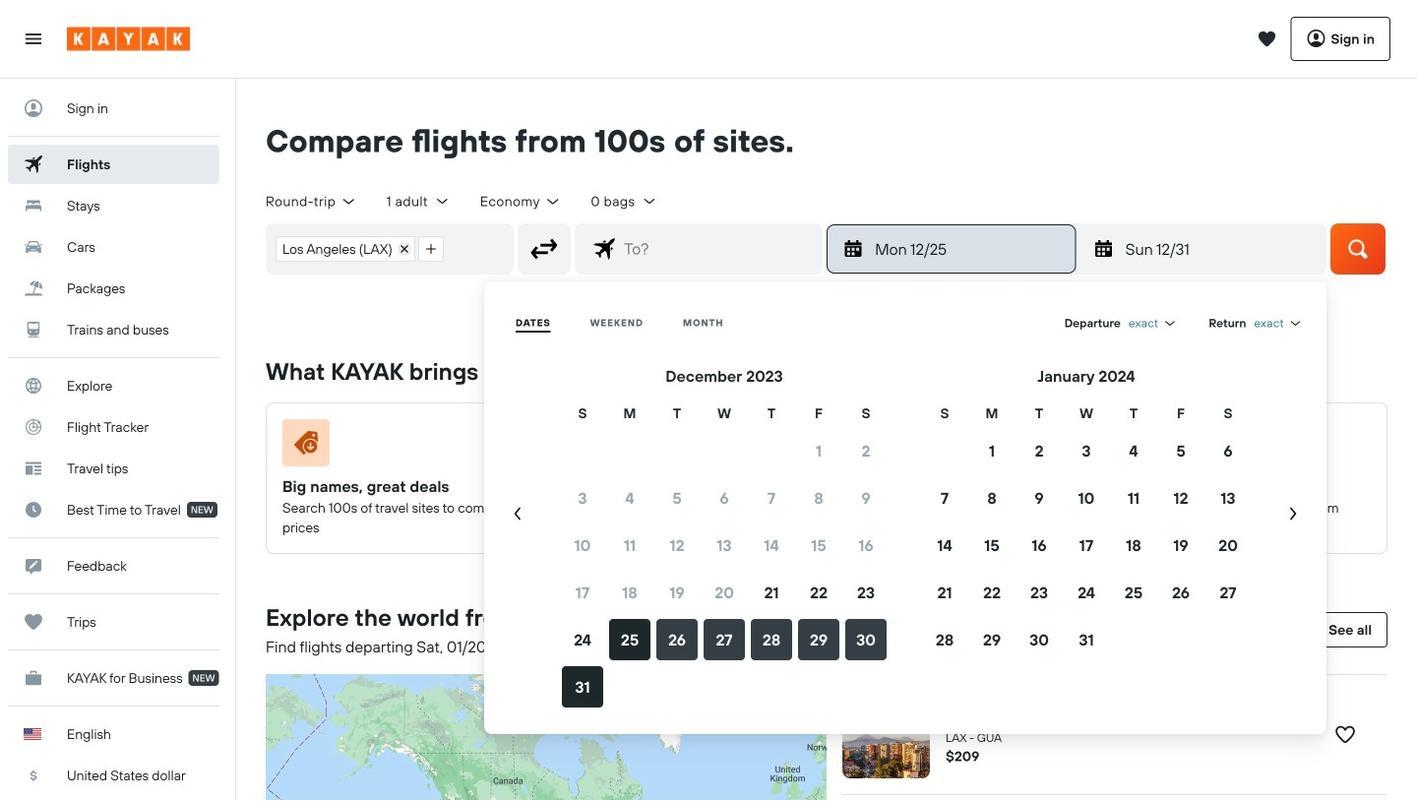 Task type: vqa. For each thing, say whether or not it's contained in the screenshot.
Motel 6 Charlotte, Nc - Coliseum 'Element'
no



Task type: locate. For each thing, give the bounding box(es) containing it.
list item
[[276, 236, 415, 262], [418, 236, 444, 262]]

list item right the "remove" icon
[[418, 236, 444, 262]]

guatemala city image
[[842, 691, 930, 778]]

list item down the trip type round-trip field
[[276, 236, 415, 262]]

1 list item from the left
[[276, 236, 415, 262]]

Dates radio
[[516, 316, 551, 329]]

Flight destination input text field
[[616, 224, 822, 273]]

0 horizontal spatial list item
[[276, 236, 415, 262]]

list
[[267, 224, 453, 273]]

map region
[[43, 460, 1051, 800]]

figure
[[282, 419, 510, 474], [567, 419, 794, 474], [851, 419, 1079, 474], [1136, 419, 1363, 474]]

sunday december 31st element
[[1125, 237, 1314, 261]]

menu
[[492, 305, 1319, 711]]

None field
[[1129, 315, 1177, 330], [1254, 315, 1303, 330], [1129, 315, 1177, 330], [1254, 315, 1303, 330]]

1 horizontal spatial list item
[[418, 236, 444, 262]]



Task type: describe. For each thing, give the bounding box(es) containing it.
swap departure airport and destination airport image
[[526, 230, 563, 267]]

Weekend radio
[[590, 316, 643, 329]]

Month radio
[[683, 316, 724, 329]]

navigation menu image
[[24, 29, 43, 49]]

1 figure from the left
[[282, 419, 510, 474]]

4 figure from the left
[[1136, 419, 1363, 474]]

2 list item from the left
[[418, 236, 444, 262]]

3 figure from the left
[[851, 419, 1079, 474]]

start date calendar input use left and right arrow keys to change day. use up and down arrow keys to change week. tab
[[492, 364, 1319, 711]]

united states (english) image
[[24, 728, 41, 740]]

remove image
[[399, 244, 409, 254]]

Trip type Round-trip field
[[266, 192, 357, 210]]

Cabin type Economy field
[[480, 192, 561, 210]]

monday december 25th element
[[875, 237, 1063, 261]]

Flight origin input text field
[[453, 224, 513, 273]]

2 figure from the left
[[567, 419, 794, 474]]



